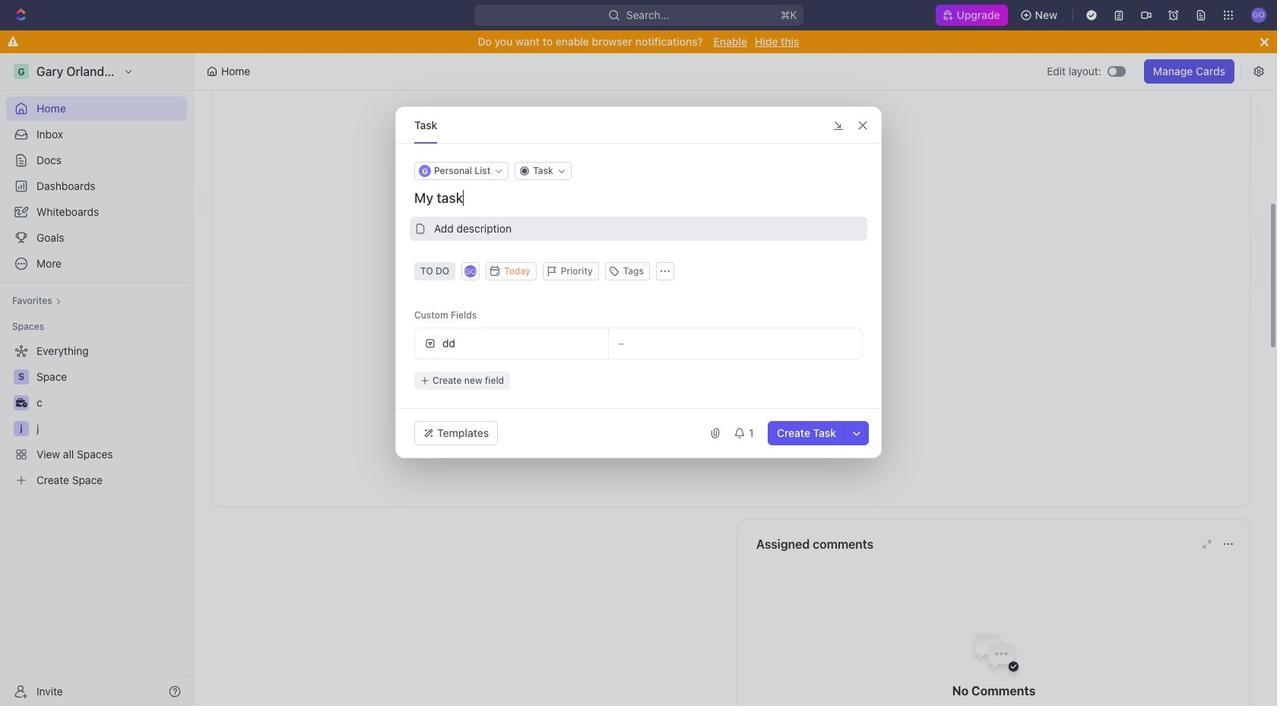 Task type: describe. For each thing, give the bounding box(es) containing it.
custom fields element
[[414, 328, 863, 390]]



Task type: locate. For each thing, give the bounding box(es) containing it.
Task name or type '/' for commands text field
[[414, 189, 866, 208]]

dialog
[[395, 106, 882, 459]]

sidebar navigation
[[0, 53, 194, 706]]

tree
[[6, 339, 187, 493]]

tree inside sidebar navigation
[[6, 339, 187, 493]]



Task type: vqa. For each thing, say whether or not it's contained in the screenshot.
Custom Fields element
yes



